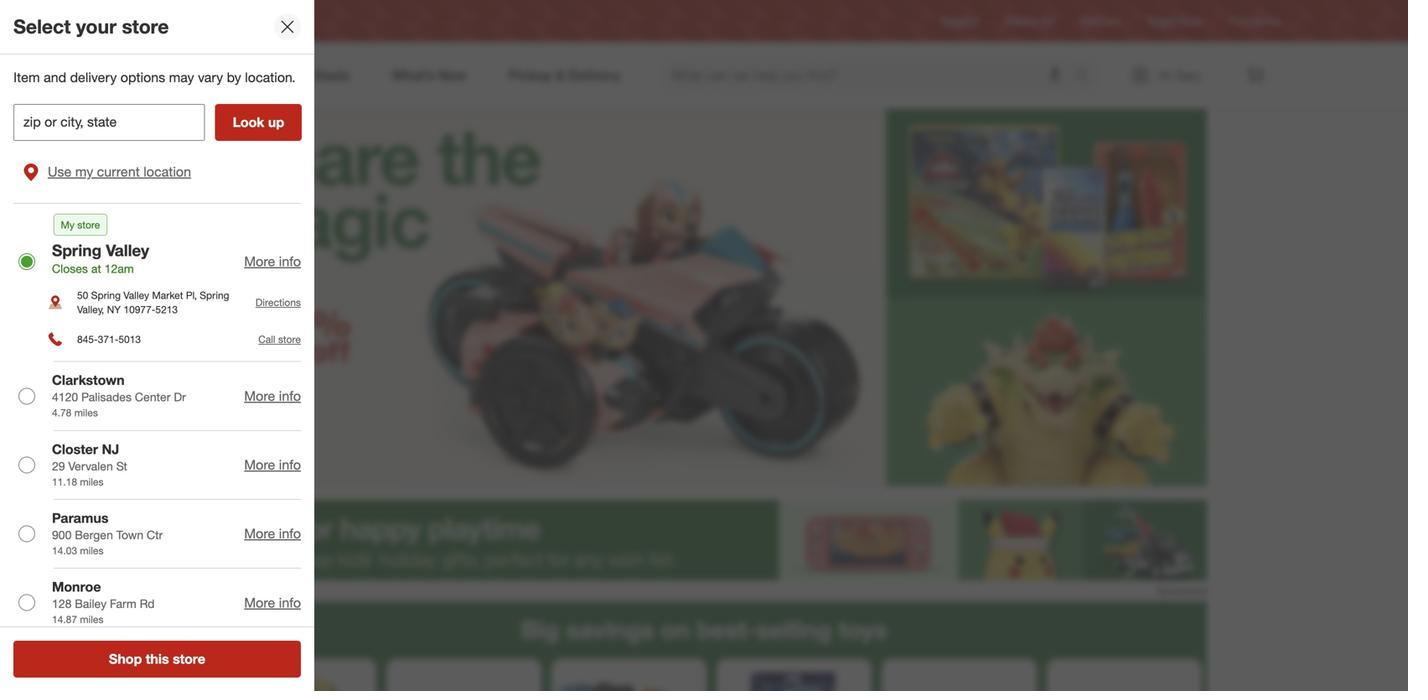 Task type: locate. For each thing, give the bounding box(es) containing it.
location
[[144, 163, 191, 180]]

sponsored
[[1158, 584, 1208, 597]]

5213
[[155, 303, 178, 316]]

spring inside spring valley closes at 12am
[[52, 241, 102, 260]]

5 more from the top
[[244, 594, 275, 611]]

more info link for clarkstown
[[244, 388, 301, 404]]

miles down vervalen
[[80, 475, 104, 488]]

more info for paramus
[[244, 526, 301, 542]]

more info
[[244, 253, 301, 270], [244, 388, 301, 404], [244, 457, 301, 473], [244, 526, 301, 542], [244, 594, 301, 611]]

closes
[[52, 261, 88, 276]]

call
[[259, 333, 276, 346]]

spring valley closes at 12am
[[52, 241, 149, 276]]

11.18
[[52, 475, 77, 488]]

and
[[44, 69, 66, 86]]

5 more info from the top
[[244, 594, 301, 611]]

3 more from the top
[[244, 457, 275, 473]]

search
[[1068, 69, 1108, 85]]

valley up 10977-
[[124, 289, 149, 302]]

ctr
[[147, 528, 163, 542]]

5013
[[119, 333, 141, 346]]

1 more info link from the top
[[244, 253, 301, 270]]

1 more from the top
[[244, 253, 275, 270]]

5 info from the top
[[279, 594, 301, 611]]

carousel region
[[201, 601, 1208, 691]]

1 vertical spatial valley
[[106, 241, 149, 260]]

4.78
[[52, 407, 72, 419]]

select
[[13, 15, 71, 38]]

store right my
[[77, 218, 100, 231]]

store right this
[[173, 651, 206, 667]]

valley
[[277, 15, 302, 27], [106, 241, 149, 260], [124, 289, 149, 302]]

paramus 900 bergen town ctr 14.03 miles
[[52, 510, 163, 557]]

more info for monroe
[[244, 594, 301, 611]]

4 more from the top
[[244, 526, 275, 542]]

market
[[152, 289, 183, 302]]

3 more info link from the top
[[244, 457, 301, 473]]

miles inside monroe 128 bailey farm rd 14.87 miles
[[80, 613, 104, 626]]

closter nj 29 vervalen st 11.18 miles
[[52, 441, 127, 488]]

paramus
[[52, 510, 109, 526]]

up
[[268, 114, 284, 130]]

find
[[1230, 15, 1250, 27]]

spring up closes
[[52, 241, 102, 260]]

shop
[[109, 651, 142, 667]]

miles inside paramus 900 bergen town ctr 14.03 miles
[[80, 544, 104, 557]]

info for spring valley
[[279, 253, 301, 270]]

miles inside the closter nj 29 vervalen st 11.18 miles
[[80, 475, 104, 488]]

50 for 50 spring valley market pl, spring valley, ny 10977-5213
[[77, 289, 88, 302]]

10977-
[[124, 303, 156, 316]]

128
[[52, 596, 72, 611]]

None radio
[[18, 253, 35, 270], [18, 388, 35, 404], [18, 457, 35, 473], [18, 525, 35, 542], [18, 594, 35, 611], [18, 253, 35, 270], [18, 388, 35, 404], [18, 457, 35, 473], [18, 525, 35, 542], [18, 594, 35, 611]]

call store link
[[259, 333, 301, 346]]

target
[[1147, 15, 1175, 27]]

50
[[77, 289, 88, 302], [231, 292, 310, 378]]

info for monroe
[[279, 594, 301, 611]]

spring
[[244, 15, 274, 27], [52, 241, 102, 260], [91, 289, 121, 302], [200, 289, 229, 302]]

more info link for spring valley
[[244, 253, 301, 270]]

12am
[[105, 261, 134, 276]]

3 more info from the top
[[244, 457, 301, 473]]

store
[[122, 15, 169, 38], [77, 218, 100, 231], [278, 333, 301, 346], [173, 651, 206, 667]]

miles inside clarkstown 4120 palisades center dr 4.78 miles
[[74, 407, 98, 419]]

14.87
[[52, 613, 77, 626]]

clarkstown 4120 palisades center dr 4.78 miles
[[52, 372, 186, 419]]

dr
[[174, 390, 186, 404]]

toys*
[[231, 364, 280, 392]]

miles
[[74, 407, 98, 419], [80, 475, 104, 488], [80, 544, 104, 557], [80, 613, 104, 626]]

at
[[91, 261, 101, 276]]

more for clarkstown
[[244, 388, 275, 404]]

1 more info from the top
[[244, 253, 301, 270]]

valley up 12am
[[106, 241, 149, 260]]

info
[[279, 253, 301, 270], [279, 388, 301, 404], [279, 457, 301, 473], [279, 526, 301, 542], [279, 594, 301, 611]]

town
[[116, 528, 144, 542]]

2 vertical spatial valley
[[124, 289, 149, 302]]

4120
[[52, 390, 78, 404]]

0 horizontal spatial 50
[[77, 289, 88, 302]]

1 horizontal spatial 50
[[231, 292, 310, 378]]

miles right 4.78
[[74, 407, 98, 419]]

look up
[[233, 114, 284, 130]]

2 more info link from the top
[[244, 388, 301, 404]]

4 more info link from the top
[[244, 526, 301, 542]]

bergen
[[75, 528, 113, 542]]

bailey
[[75, 596, 107, 611]]

weekly
[[1006, 15, 1038, 27]]

monroe
[[52, 579, 101, 595]]

spring up "location."
[[244, 15, 274, 27]]

redcard
[[1080, 15, 1120, 27]]

more for spring valley
[[244, 253, 275, 270]]

4 info from the top
[[279, 526, 301, 542]]

0 vertical spatial valley
[[277, 15, 302, 27]]

more for paramus
[[244, 526, 275, 542]]

50 inside 50 spring valley market pl, spring valley, ny 10977-5213
[[77, 289, 88, 302]]

valley up "location."
[[277, 15, 302, 27]]

more
[[244, 253, 275, 270], [244, 388, 275, 404], [244, 457, 275, 473], [244, 526, 275, 542], [244, 594, 275, 611]]

more info link
[[244, 253, 301, 270], [244, 388, 301, 404], [244, 457, 301, 473], [244, 526, 301, 542], [244, 594, 301, 611]]

best-
[[697, 615, 757, 645]]

st
[[116, 459, 127, 473]]

valley inside spring valley closes at 12am
[[106, 241, 149, 260]]

share the magic image
[[201, 109, 1208, 486]]

1 info from the top
[[279, 253, 301, 270]]

miles for 128
[[80, 613, 104, 626]]

4 more info from the top
[[244, 526, 301, 542]]

50 for 50 
[[231, 292, 310, 378]]

2 more from the top
[[244, 388, 275, 404]]

5 more info link from the top
[[244, 594, 301, 611]]

miles down bailey
[[80, 613, 104, 626]]

weekly ad
[[1006, 15, 1053, 27]]

2 info from the top
[[279, 388, 301, 404]]

more info link for closter nj
[[244, 457, 301, 473]]

target circle
[[1147, 15, 1204, 27]]

spring up ny
[[91, 289, 121, 302]]

None text field
[[13, 104, 205, 141]]

miles down bergen
[[80, 544, 104, 557]]

directions link
[[256, 296, 301, 309]]

2 more info from the top
[[244, 388, 301, 404]]

valley inside the spring valley dropdown button
[[277, 15, 302, 27]]

3 info from the top
[[279, 457, 301, 473]]



Task type: describe. For each thing, give the bounding box(es) containing it.
big
[[521, 615, 559, 645]]

use my current location
[[48, 163, 191, 180]]

bogo
[[231, 275, 306, 305]]

stores
[[1252, 15, 1281, 27]]

store inside button
[[173, 651, 206, 667]]

monroe 128 bailey farm rd 14.87 miles
[[52, 579, 155, 626]]

look up button
[[215, 104, 302, 141]]

options
[[121, 69, 165, 86]]

50 spring valley market pl, spring valley, ny 10977-5213
[[77, 289, 229, 316]]

info for clarkstown
[[279, 388, 301, 404]]

select your store dialog
[[0, 0, 314, 691]]

845-
[[77, 333, 98, 346]]

your
[[76, 15, 117, 38]]

valley for spring valley
[[277, 15, 302, 27]]

What can we help you find? suggestions appear below search field
[[662, 57, 1079, 94]]

my store
[[61, 218, 100, 231]]

spring valley
[[244, 15, 302, 27]]

directions
[[256, 296, 301, 309]]

selling
[[757, 615, 832, 645]]


[[310, 292, 351, 378]]

spring right pl,
[[200, 289, 229, 302]]

item and delivery options may vary by location.
[[13, 69, 296, 86]]

center
[[135, 390, 171, 404]]

delivery
[[70, 69, 117, 86]]

palisades
[[81, 390, 132, 404]]

shop this store
[[109, 651, 206, 667]]

more for closter nj
[[244, 457, 275, 473]]

may
[[169, 69, 194, 86]]

pl,
[[186, 289, 197, 302]]

nj
[[102, 441, 119, 457]]

current
[[97, 163, 140, 180]]

store right your
[[122, 15, 169, 38]]

ny
[[107, 303, 121, 316]]

vervalen
[[68, 459, 113, 473]]

29
[[52, 459, 65, 473]]

spring valley button
[[213, 6, 313, 36]]

this
[[146, 651, 169, 667]]

miles for 4120
[[74, 407, 98, 419]]

900
[[52, 528, 72, 542]]

more info for closter nj
[[244, 457, 301, 473]]

14.03
[[52, 544, 77, 557]]

ad
[[1041, 15, 1053, 27]]

store right call on the left of page
[[278, 333, 301, 346]]

371-
[[98, 333, 119, 346]]

toys
[[839, 615, 888, 645]]

find stores
[[1230, 15, 1281, 27]]

big savings on best-selling toys
[[521, 615, 888, 645]]

on
[[661, 615, 690, 645]]

valley for spring valley closes at 12am
[[106, 241, 149, 260]]

farm
[[110, 596, 137, 611]]

spring inside dropdown button
[[244, 15, 274, 27]]

circle
[[1178, 15, 1204, 27]]

use my current location link
[[13, 151, 301, 193]]

look
[[233, 114, 265, 130]]

savings
[[566, 615, 654, 645]]

use
[[48, 163, 72, 180]]

more info for clarkstown
[[244, 388, 301, 404]]

clarkstown
[[52, 372, 125, 388]]

rd
[[140, 596, 155, 611]]

call store
[[259, 333, 301, 346]]

valley inside 50 spring valley market pl, spring valley, ny 10977-5213
[[124, 289, 149, 302]]

registry link
[[942, 14, 979, 28]]

more info link for monroe
[[244, 594, 301, 611]]

more info link for paramus
[[244, 526, 301, 542]]

find stores link
[[1230, 14, 1281, 28]]

closter
[[52, 441, 98, 457]]

more info for spring valley
[[244, 253, 301, 270]]

advertisement region
[[201, 500, 1208, 580]]

select your store
[[13, 15, 169, 38]]

vary
[[198, 69, 223, 86]]

info for closter nj
[[279, 457, 301, 473]]

weekly ad link
[[1006, 14, 1053, 28]]

search button
[[1068, 57, 1108, 97]]

location.
[[245, 69, 296, 86]]

redcard link
[[1080, 14, 1120, 28]]

miles for 900
[[80, 544, 104, 557]]

845-371-5013
[[77, 333, 141, 346]]

my
[[61, 218, 75, 231]]

registry
[[942, 15, 979, 27]]

by
[[227, 69, 241, 86]]

more for monroe
[[244, 594, 275, 611]]

miles for nj
[[80, 475, 104, 488]]

50 
[[231, 292, 351, 378]]

my
[[75, 163, 93, 180]]

item
[[13, 69, 40, 86]]

target circle link
[[1147, 14, 1204, 28]]

none text field inside select your store dialog
[[13, 104, 205, 141]]

info for paramus
[[279, 526, 301, 542]]

valley,
[[77, 303, 104, 316]]



Task type: vqa. For each thing, say whether or not it's contained in the screenshot.
beeman
no



